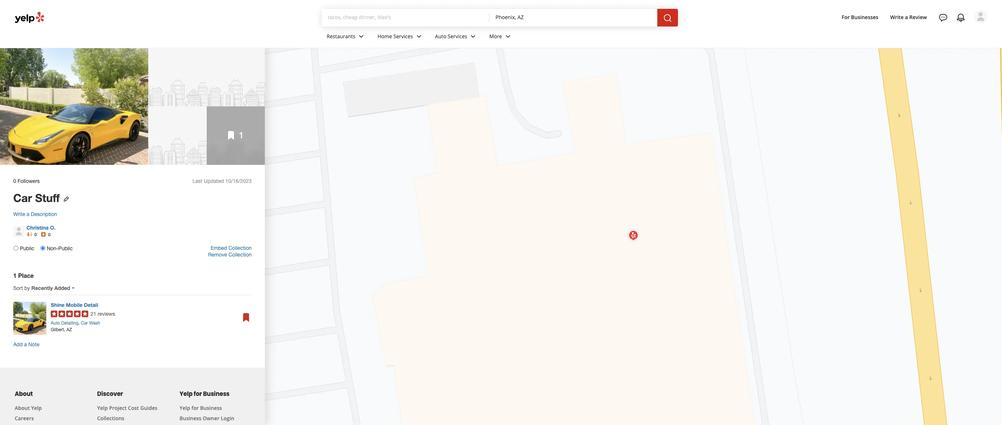 Task type: locate. For each thing, give the bounding box(es) containing it.
auto inside auto detailing , car wash gilbert, az
[[51, 320, 60, 326]]

1 horizontal spatial auto
[[435, 33, 447, 40]]

1 for 1 place
[[13, 272, 17, 279]]

write up christina o. icon
[[13, 211, 25, 217]]

about
[[15, 390, 33, 398], [15, 404, 30, 411]]

write
[[891, 13, 904, 20], [13, 211, 25, 217]]

collections
[[97, 415, 124, 422]]

0 followers
[[13, 178, 40, 184]]

1 horizontal spatial car
[[81, 320, 88, 326]]

10/16/2023
[[225, 178, 252, 184]]

embed
[[211, 245, 227, 251]]

a inside add a note link
[[24, 341, 27, 347]]

add a note link
[[13, 341, 252, 348]]

yelp inside yelp for business business owner login
[[180, 404, 190, 411]]

a inside write a description link
[[27, 211, 29, 217]]

1 horizontal spatial 1
[[239, 130, 244, 140]]

remove
[[208, 252, 227, 257]]

0 horizontal spatial public
[[20, 245, 34, 251]]

0 vertical spatial collection
[[229, 245, 252, 251]]

business up owner
[[200, 404, 222, 411]]

business up the yelp for business link
[[203, 390, 230, 398]]

24 chevron down v2 image right auto services
[[469, 32, 478, 41]]

yelp project cost guides collections
[[97, 404, 157, 422]]

yelp for yelp project cost guides collections
[[97, 404, 108, 411]]

non-public
[[47, 245, 73, 251]]

0 vertical spatial 1
[[239, 130, 244, 140]]

a right 'add'
[[24, 341, 27, 347]]

1 about from the top
[[15, 390, 33, 398]]

0 down christina
[[34, 232, 37, 237]]

1 24 chevron down v2 image from the left
[[357, 32, 366, 41]]

notifications image
[[957, 13, 966, 22], [957, 13, 966, 22]]

non-
[[47, 245, 58, 251]]

more
[[489, 33, 502, 40]]

project
[[109, 404, 127, 411]]

,
[[78, 320, 80, 326]]

car right ,
[[81, 320, 88, 326]]

1 vertical spatial auto
[[51, 320, 60, 326]]

restaurants
[[327, 33, 356, 40]]

0 horizontal spatial 1
[[13, 272, 17, 279]]

0 horizontal spatial 0
[[13, 178, 16, 184]]

yelp inside yelp project cost guides collections
[[97, 404, 108, 411]]

24 chevron down v2 image inside home services link
[[415, 32, 423, 41]]

note
[[28, 341, 39, 347]]

  text field for tacos, cheap dinner, max's text box
[[328, 14, 484, 22]]

for up business owner login link in the bottom left of the page
[[192, 404, 199, 411]]

public
[[20, 245, 34, 251], [58, 245, 73, 251]]

yelp
[[180, 390, 193, 398], [31, 404, 42, 411], [97, 404, 108, 411], [180, 404, 190, 411]]

1   text field from the left
[[328, 14, 484, 22]]

business
[[203, 390, 230, 398], [200, 404, 222, 411], [180, 415, 201, 422]]

collection down the embed collection link
[[229, 252, 252, 257]]

for
[[842, 13, 850, 20]]

auto
[[435, 33, 447, 40], [51, 320, 60, 326]]

shine mobile detail
[[51, 302, 98, 308]]

0 vertical spatial a
[[905, 13, 908, 20]]

auto for auto detailing , car wash gilbert, az
[[51, 320, 60, 326]]

detail
[[84, 302, 98, 308]]

collection up remove collection link
[[229, 245, 252, 251]]

2 24 chevron down v2 image from the left
[[415, 32, 423, 41]]

None radio
[[14, 246, 18, 251]]

yelp for yelp for business
[[180, 390, 193, 398]]

yelp for business
[[180, 390, 230, 398]]

24 chevron down v2 image right the restaurants
[[357, 32, 366, 41]]

detailing
[[61, 320, 78, 326]]

0 horizontal spatial auto
[[51, 320, 60, 326]]

2 services from the left
[[448, 33, 467, 40]]

home services link
[[372, 26, 429, 48]]

a for review
[[905, 13, 908, 20]]

about inside about yelp careers
[[15, 404, 30, 411]]

0
[[13, 178, 16, 184], [34, 232, 37, 237], [48, 232, 51, 237]]

owner
[[203, 415, 220, 422]]

auto services
[[435, 33, 467, 40]]

1 horizontal spatial   text field
[[496, 14, 652, 22]]

0 left followers
[[13, 178, 16, 184]]

for businesses link
[[839, 11, 882, 24]]

1
[[239, 130, 244, 140], [13, 272, 17, 279]]

embed collection link
[[211, 245, 252, 251]]

a left "review"
[[905, 13, 908, 20]]

1 vertical spatial business
[[200, 404, 222, 411]]

yelp project cost guides link
[[97, 404, 157, 411]]

about up careers
[[15, 404, 30, 411]]

2 about from the top
[[15, 404, 30, 411]]

auto detailing link
[[51, 320, 78, 326]]

24 chevron down v2 image inside auto services link
[[469, 32, 478, 41]]

write a review
[[891, 13, 927, 20]]

1 horizontal spatial public
[[58, 245, 73, 251]]

0 vertical spatial auto
[[435, 33, 447, 40]]

24 chevron down v2 image inside restaurants link
[[357, 32, 366, 41]]

for
[[194, 390, 202, 398], [192, 404, 199, 411]]

a
[[905, 13, 908, 20], [27, 211, 29, 217], [24, 341, 27, 347]]

1 for 1
[[239, 130, 244, 140]]

1 collection from the top
[[229, 245, 252, 251]]

1 vertical spatial car
[[81, 320, 88, 326]]

2 vertical spatial business
[[180, 415, 201, 422]]

write for write a review
[[891, 13, 904, 20]]

yelp up the yelp for business link
[[180, 390, 193, 398]]

christina o. link
[[26, 224, 55, 231]]

None radio
[[40, 246, 45, 251]]

1 services from the left
[[394, 33, 413, 40]]

auto for auto services
[[435, 33, 447, 40]]

24 chevron down v2 image for restaurants
[[357, 32, 366, 41]]

1 vertical spatial write
[[13, 211, 25, 217]]

car stuff
[[13, 191, 60, 205]]

car wash link
[[81, 320, 100, 326]]

about for about yelp careers
[[15, 404, 30, 411]]

0 vertical spatial write
[[891, 13, 904, 20]]

about up about yelp link
[[15, 390, 33, 398]]

yelp up careers
[[31, 404, 42, 411]]

messages image
[[939, 13, 948, 22], [939, 13, 948, 22]]

1 horizontal spatial 24 chevron down v2 image
[[415, 32, 423, 41]]

auto services link
[[429, 26, 484, 48]]

2 horizontal spatial 24 chevron down v2 image
[[469, 32, 478, 41]]

0 vertical spatial for
[[194, 390, 202, 398]]

gilbert,
[[51, 327, 65, 332]]

about yelp careers
[[15, 404, 42, 422]]

1 vertical spatial collection
[[229, 252, 252, 257]]

car
[[13, 191, 32, 205], [81, 320, 88, 326]]

1 horizontal spatial write
[[891, 13, 904, 20]]

24 chevron down v2 image
[[357, 32, 366, 41], [415, 32, 423, 41], [469, 32, 478, 41]]

0 down o.
[[48, 232, 51, 237]]

1 horizontal spatial services
[[448, 33, 467, 40]]

1 vertical spatial about
[[15, 404, 30, 411]]

0 vertical spatial about
[[15, 390, 33, 398]]

cost
[[128, 404, 139, 411]]

discover
[[97, 390, 123, 398]]

  text field
[[328, 14, 484, 22], [496, 14, 652, 22]]

auto detailing , car wash gilbert, az
[[51, 320, 100, 332]]

24 chevron down v2 image
[[504, 32, 513, 41]]

add
[[13, 341, 23, 347]]

24 chevron down v2 image for home services
[[415, 32, 423, 41]]

yelp inside about yelp careers
[[31, 404, 42, 411]]

24 chevron down v2 image down tacos, cheap dinner, max's text box
[[415, 32, 423, 41]]

1 vertical spatial 1
[[13, 272, 17, 279]]

collection
[[229, 245, 252, 251], [229, 252, 252, 257]]

car down 0 followers
[[13, 191, 32, 205]]

yelp up collections link
[[97, 404, 108, 411]]

for up the yelp for business link
[[194, 390, 202, 398]]

place
[[18, 272, 34, 279]]

0 horizontal spatial write
[[13, 211, 25, 217]]

2   text field from the left
[[496, 14, 652, 22]]

0 horizontal spatial services
[[394, 33, 413, 40]]

for businesses
[[842, 13, 879, 20]]

2 vertical spatial a
[[24, 341, 27, 347]]

21
[[91, 311, 96, 317]]

collections link
[[97, 415, 124, 422]]

0 horizontal spatial 24 chevron down v2 image
[[357, 32, 366, 41]]

business down the yelp for business link
[[180, 415, 201, 422]]

a left 'description'
[[27, 211, 29, 217]]

for inside yelp for business business owner login
[[192, 404, 199, 411]]

address, neighborhood, city, state or zip text field
[[496, 14, 652, 21]]

tacos, cheap dinner, Max's text field
[[328, 14, 484, 21]]

write left "review"
[[891, 13, 904, 20]]

0 horizontal spatial   text field
[[328, 14, 484, 22]]

0 vertical spatial business
[[203, 390, 230, 398]]

home
[[378, 33, 392, 40]]

1 vertical spatial a
[[27, 211, 29, 217]]

services for auto services
[[448, 33, 467, 40]]

1 vertical spatial for
[[192, 404, 199, 411]]

None search field
[[322, 9, 687, 26]]

guides
[[140, 404, 157, 411]]

0 vertical spatial car
[[13, 191, 32, 205]]

for for yelp for business
[[194, 390, 202, 398]]

3 24 chevron down v2 image from the left
[[469, 32, 478, 41]]

a inside 'write a review' link
[[905, 13, 908, 20]]

business owner login link
[[180, 415, 234, 422]]

services for home services
[[394, 33, 413, 40]]

last updated 10/16/2023
[[193, 178, 252, 184]]

for for yelp for business business owner login
[[192, 404, 199, 411]]

az
[[66, 327, 72, 332]]

services
[[394, 33, 413, 40], [448, 33, 467, 40]]

yelp down yelp for business
[[180, 404, 190, 411]]

write a review link
[[888, 11, 930, 24]]



Task type: vqa. For each thing, say whether or not it's contained in the screenshot.
Venues & Event Spaces
no



Task type: describe. For each thing, give the bounding box(es) containing it.
about yelp link
[[15, 404, 42, 411]]

shine mobile detail link
[[51, 302, 98, 308]]

home services
[[378, 33, 413, 40]]

careers
[[15, 415, 34, 422]]

updated
[[204, 178, 224, 184]]

more link
[[484, 26, 518, 48]]

followers
[[18, 178, 40, 184]]

christina o.
[[26, 224, 55, 231]]

added
[[54, 285, 70, 291]]

write for write a description
[[13, 211, 25, 217]]

sort by recently added
[[13, 285, 70, 291]]

shine
[[51, 302, 65, 308]]

map region
[[236, 9, 1002, 425]]

yelp for business link
[[180, 404, 222, 411]]

last
[[193, 178, 202, 184]]

stuff
[[35, 191, 60, 205]]

5.0 star rating image
[[51, 310, 88, 317]]

  text field for address, neighborhood, city, state or zip text box
[[496, 14, 652, 22]]

write a description link
[[13, 211, 252, 218]]

wash
[[89, 320, 100, 326]]

0 horizontal spatial car
[[13, 191, 32, 205]]

review
[[910, 13, 927, 20]]

businesses
[[851, 13, 879, 20]]

2 collection from the top
[[229, 252, 252, 257]]

search image
[[663, 13, 672, 22]]

login
[[221, 415, 234, 422]]

business for yelp for business
[[203, 390, 230, 398]]

careers link
[[15, 415, 34, 422]]

description
[[31, 211, 57, 217]]

add a note
[[13, 341, 39, 347]]

christina o. image
[[13, 225, 24, 237]]

embed collection remove collection
[[208, 245, 252, 257]]

a for note
[[24, 341, 27, 347]]

a for description
[[27, 211, 29, 217]]

by
[[24, 285, 30, 291]]

1 place
[[13, 272, 34, 279]]

o.
[[50, 224, 55, 231]]

business for yelp for business business owner login
[[200, 404, 222, 411]]

christina o. image
[[974, 10, 988, 23]]

1 public from the left
[[20, 245, 34, 251]]

2 public from the left
[[58, 245, 73, 251]]

21 reviews
[[91, 311, 115, 317]]

mobile
[[66, 302, 83, 308]]

yelp for yelp for business business owner login
[[180, 404, 190, 411]]

sort
[[13, 285, 23, 291]]

car inside auto detailing , car wash gilbert, az
[[81, 320, 88, 326]]

recently
[[31, 285, 53, 291]]

1 horizontal spatial 0
[[34, 232, 37, 237]]

about for about
[[15, 390, 33, 398]]

yelp for business business owner login
[[180, 404, 234, 422]]

christina
[[26, 224, 49, 231]]

shine mobile detail image
[[13, 302, 46, 335]]

24 chevron down v2 image for auto services
[[469, 32, 478, 41]]

remove collection link
[[208, 252, 252, 257]]

search image
[[663, 13, 672, 22]]

restaurants link
[[321, 26, 372, 48]]

2 horizontal spatial 0
[[48, 232, 51, 237]]

reviews
[[98, 311, 115, 317]]

write a description
[[13, 211, 57, 217]]



